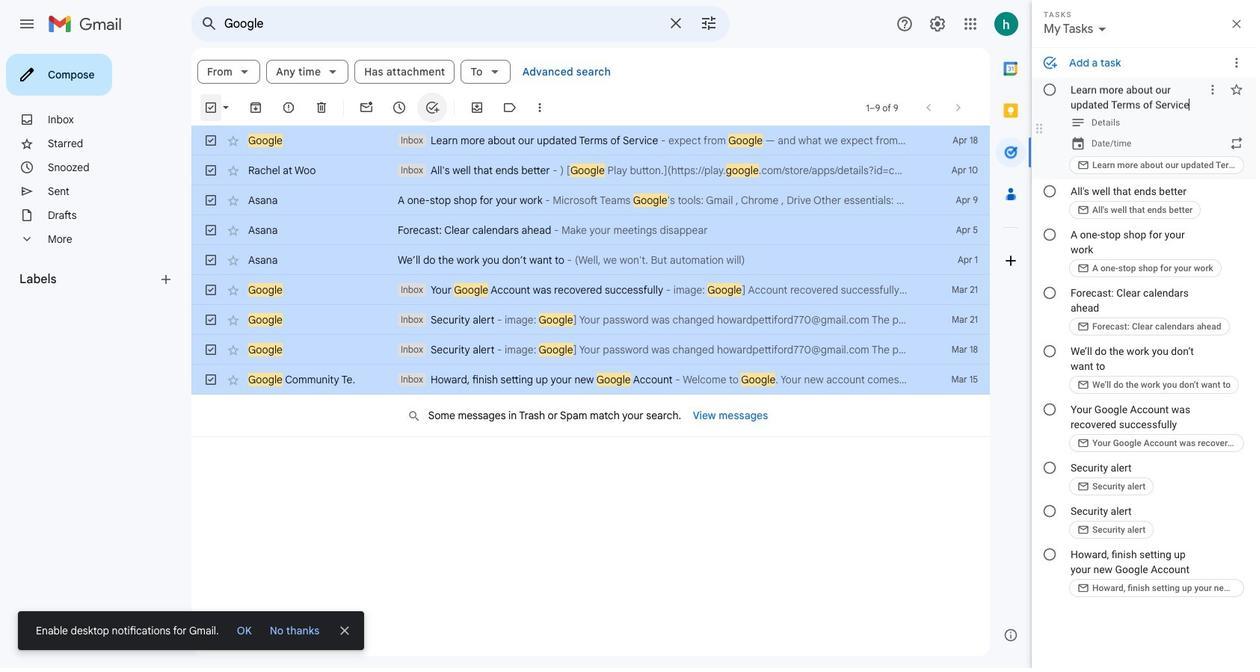 Task type: locate. For each thing, give the bounding box(es) containing it.
main menu image
[[18, 15, 36, 33]]

5 row from the top
[[191, 245, 990, 275]]

navigation
[[0, 48, 191, 669]]

main content
[[191, 48, 990, 657]]

Search mail text field
[[224, 16, 658, 31]]

4 row from the top
[[191, 215, 990, 245]]

clear search image
[[661, 8, 691, 38]]

alert
[[18, 34, 1008, 651]]

8 row from the top
[[191, 335, 990, 365]]

3 row from the top
[[191, 185, 990, 215]]

move to inbox image
[[470, 100, 485, 115]]

None checkbox
[[203, 100, 218, 115], [203, 193, 218, 208], [203, 253, 218, 268], [203, 283, 218, 298], [203, 343, 218, 358], [203, 100, 218, 115], [203, 193, 218, 208], [203, 253, 218, 268], [203, 283, 218, 298], [203, 343, 218, 358]]

row
[[191, 126, 990, 156], [191, 156, 990, 185], [191, 185, 990, 215], [191, 215, 990, 245], [191, 245, 990, 275], [191, 275, 990, 305], [191, 305, 990, 335], [191, 335, 990, 365], [191, 365, 990, 395]]

search mail image
[[196, 10, 223, 37]]

9 row from the top
[[191, 365, 990, 395]]

None search field
[[191, 6, 730, 42]]

tab list
[[990, 48, 1032, 615]]

None checkbox
[[203, 133, 218, 148], [203, 163, 218, 178], [203, 223, 218, 238], [203, 313, 218, 328], [203, 372, 218, 387], [203, 133, 218, 148], [203, 163, 218, 178], [203, 223, 218, 238], [203, 313, 218, 328], [203, 372, 218, 387]]

heading
[[19, 272, 159, 287]]

gmail image
[[48, 9, 129, 39]]



Task type: describe. For each thing, give the bounding box(es) containing it.
1 row from the top
[[191, 126, 990, 156]]

advanced search options image
[[694, 8, 724, 38]]

add to tasks image
[[425, 100, 440, 115]]

support image
[[896, 15, 914, 33]]

snooze image
[[392, 100, 407, 115]]

delete image
[[314, 100, 329, 115]]

report spam image
[[281, 100, 296, 115]]

more email options image
[[533, 100, 547, 115]]

2 row from the top
[[191, 156, 990, 185]]

labels image
[[503, 100, 518, 115]]

settings image
[[929, 15, 947, 33]]

6 row from the top
[[191, 275, 990, 305]]

archive image
[[248, 100, 263, 115]]

7 row from the top
[[191, 305, 990, 335]]



Task type: vqa. For each thing, say whether or not it's contained in the screenshot.
Advanced search popup button
no



